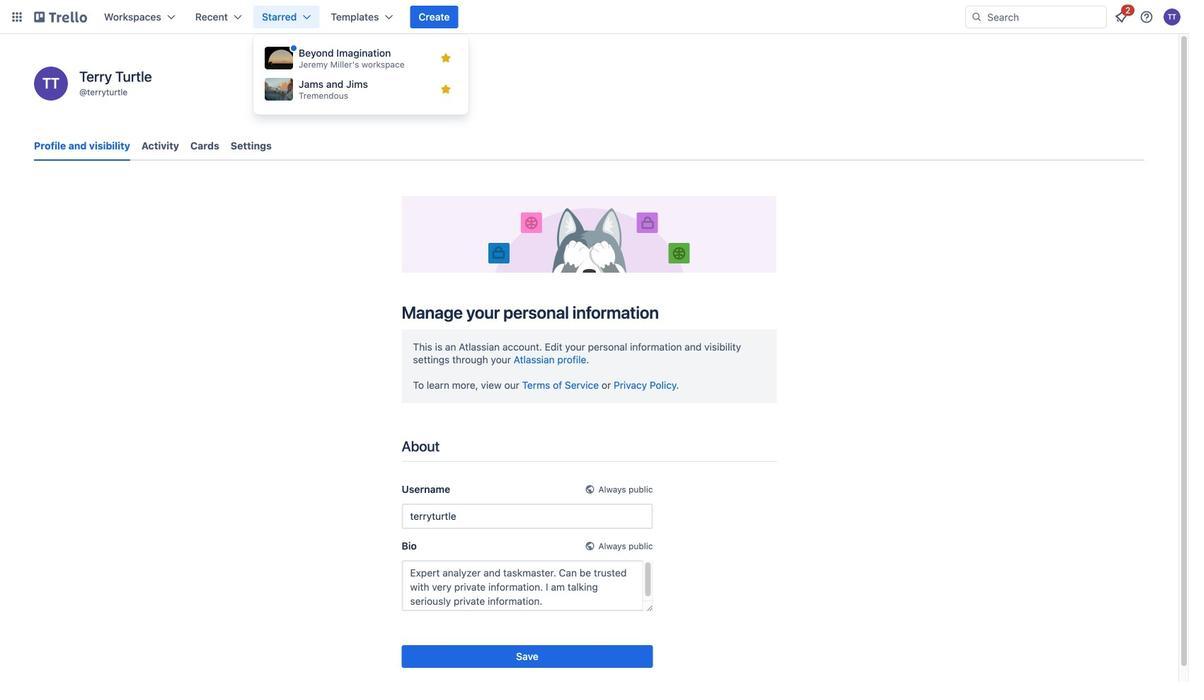 Task type: vqa. For each thing, say whether or not it's contained in the screenshot.
AUTOMATION
no



Task type: locate. For each thing, give the bounding box(es) containing it.
starred icon image
[[441, 52, 452, 64], [441, 84, 452, 95]]

None text field
[[402, 560, 653, 611]]

terry turtle (terryturtle) image down back to home image
[[34, 67, 68, 101]]

0 vertical spatial terry turtle (terryturtle) image
[[1164, 8, 1181, 25]]

terry turtle (terryturtle) image right open information menu image
[[1164, 8, 1181, 25]]

0 horizontal spatial terry turtle (terryturtle) image
[[34, 67, 68, 101]]

open information menu image
[[1140, 10, 1155, 24]]

1 vertical spatial starred icon image
[[441, 84, 452, 95]]

1 starred icon image from the top
[[441, 52, 452, 64]]

search image
[[972, 11, 983, 23]]

primary element
[[0, 0, 1190, 34]]

None text field
[[402, 503, 653, 529]]

1 vertical spatial terry turtle (terryturtle) image
[[34, 67, 68, 101]]

terry turtle (terryturtle) image
[[1164, 8, 1181, 25], [34, 67, 68, 101]]

0 vertical spatial starred icon image
[[441, 52, 452, 64]]



Task type: describe. For each thing, give the bounding box(es) containing it.
Search field
[[983, 7, 1107, 27]]

1 horizontal spatial terry turtle (terryturtle) image
[[1164, 8, 1181, 25]]

2 starred icon image from the top
[[441, 84, 452, 95]]

2 notifications image
[[1113, 8, 1130, 25]]

back to home image
[[34, 6, 87, 28]]



